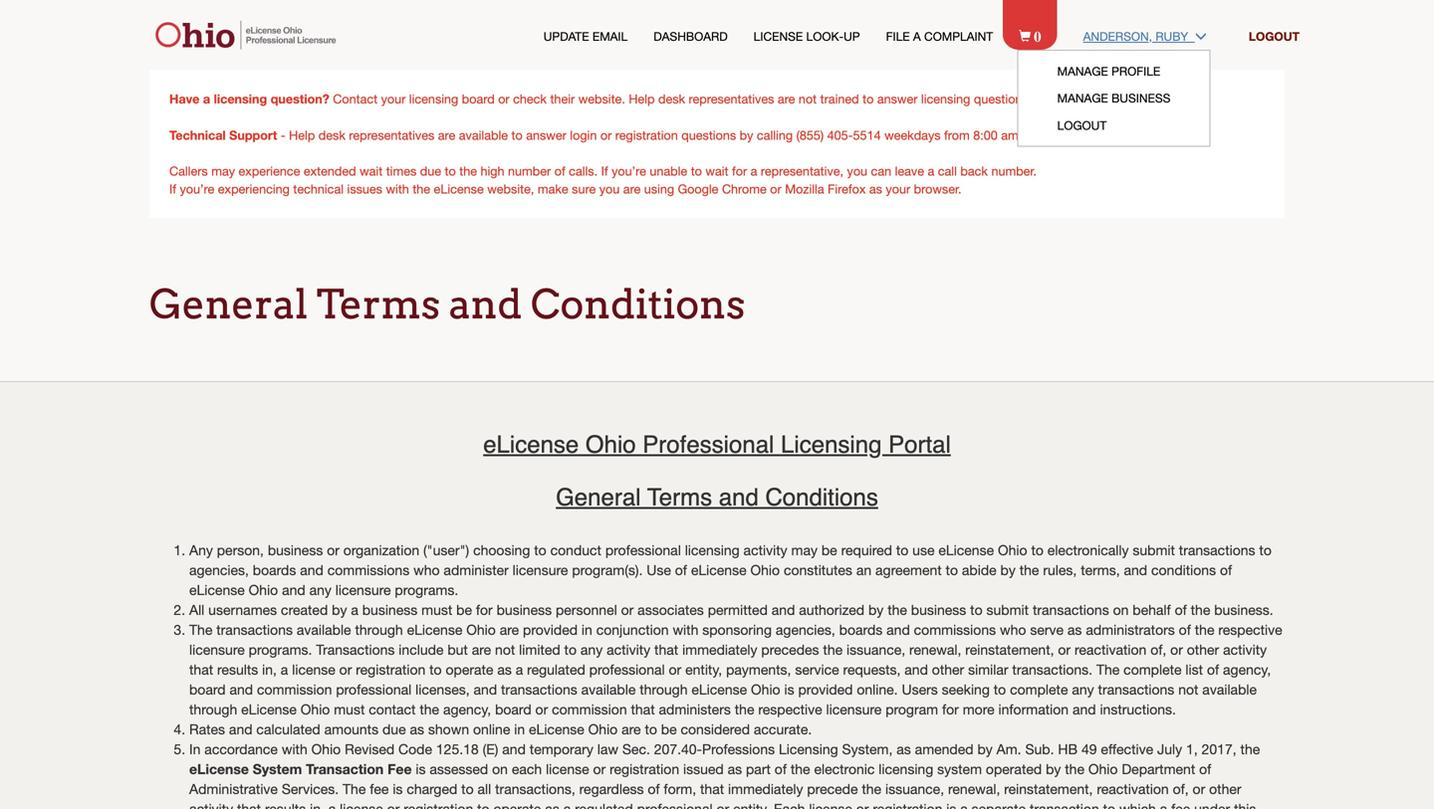 Task type: locate. For each thing, give the bounding box(es) containing it.
1 vertical spatial licensing
[[779, 742, 838, 758]]

hb
[[1058, 742, 1078, 758]]

reactivation down administrators
[[1075, 642, 1147, 659]]

of inside callers may experience extended wait times due to the high number of calls. if you're unable to wait for a representative, you can leave a call back number. if you're experiencing technical issues with the elicense website, make sure you are using google chrome or mozilla firefox as your browser.
[[554, 164, 565, 178]]

1 vertical spatial help
[[289, 128, 315, 142]]

or inside callers may experience extended wait times due to the high number of calls. if you're unable to wait for a representative, you can leave a call back number. if you're experiencing technical issues with the elicense website, make sure you are using google chrome or mozilla firefox as your browser.
[[770, 182, 782, 196]]

through up rates
[[189, 702, 237, 718]]

the down electronic
[[862, 782, 882, 798]]

or left entity,
[[669, 662, 681, 678]]

with inside in accordance with ohio revised code 125.18 (e) and temporary law sec. 207.40-professions licensing system, as amended by am. sub. hb 49 effective july 1, 2017, the elicense system transaction fee
[[282, 742, 308, 758]]

board
[[462, 92, 495, 106], [189, 682, 226, 698], [495, 702, 532, 718]]

professional
[[605, 543, 681, 559], [589, 662, 665, 678], [336, 682, 412, 698], [637, 801, 713, 810]]

available
[[459, 128, 508, 142], [297, 622, 351, 639], [581, 682, 636, 698], [1202, 682, 1257, 698]]

their
[[550, 92, 575, 106]]

1 horizontal spatial may
[[791, 543, 818, 559]]

transactions
[[316, 642, 395, 659]]

1 wait from the left
[[360, 164, 383, 178]]

reactivation inside any person, business or organization ("user") choosing to conduct professional licensing activity may be required to use elicense ohio to electronically submit transactions to agencies, boards and commissions who administer licensure program(s). use of elicense ohio constitutes an agreement to abide by the rules, terms, and conditions of elicense ohio and any licensure programs. all usernames created by a business must be for business personnel or associates permitted and authorized by the business to submit transactions on behalf of the business. the transactions available through elicense ohio are provided in conjunction with sponsoring agencies, boards and commissions who serve as administrators of the respective licensure programs. transactions include but are not limited to any activity that immediately precedes the issuance, renewal, reinstatement, or reactivation of, or other activity that results in, a license or registration to operate as a regulated professional or entity, payments, service requests, and other similar transactions. the complete list of agency, board and commission professional licenses, and transactions available through elicense ohio is provided online. users seeking to complete any transactions not available through elicense ohio must contact the agency, board or commission that administers the respective licensure program for more information and instructions. rates and calculated amounts due as shown online in elicense ohio are to be considered accurate.
[[1075, 642, 1147, 659]]

manage for manage business
[[1057, 91, 1108, 105]]

programs. down created
[[249, 642, 312, 659]]

commission up calculated in the bottom of the page
[[257, 682, 332, 698]]

services.
[[282, 782, 339, 798]]

8:00
[[973, 128, 998, 142]]

board up online
[[495, 702, 532, 718]]

1 horizontal spatial not
[[799, 92, 817, 106]]

times
[[386, 164, 417, 178]]

1 vertical spatial conditions
[[765, 484, 878, 511]]

0 vertical spatial board
[[462, 92, 495, 106]]

ohio inside is assessed on each license or registration issued as part of the electronic licensing system operated by the ohio department of administrative services. the fee is charged to all transactions, regardless of form, that immediately precede the issuance, renewal, reinstatement, reactivation of, or other activity that results in, a license or registration to operate as a regulated professional or entity. each license or registration is a separate transaction to which a fee under th
[[1088, 762, 1118, 778]]

answer inside have a licensing question? contact your licensing board or check their website. help desk representatives are not trained to answer licensing questions.
[[877, 92, 918, 106]]

license inside any person, business or organization ("user") choosing to conduct professional licensing activity may be required to use elicense ohio to electronically submit transactions to agencies, boards and commissions who administer licensure program(s). use of elicense ohio constitutes an agreement to abide by the rules, terms, and conditions of elicense ohio and any licensure programs. all usernames created by a business must be for business personnel or associates permitted and authorized by the business to submit transactions on behalf of the business. the transactions available through elicense ohio are provided in conjunction with sponsoring agencies, boards and commissions who serve as administrators of the respective licensure programs. transactions include but are not limited to any activity that immediately precedes the issuance, renewal, reinstatement, or reactivation of, or other activity that results in, a license or registration to operate as a regulated professional or entity, payments, service requests, and other similar transactions. the complete list of agency, board and commission professional licenses, and transactions available through elicense ohio is provided online. users seeking to complete any transactions not available through elicense ohio must contact the agency, board or commission that administers the respective licensure program for more information and instructions. rates and calculated amounts due as shown online in elicense ohio are to be considered accurate.
[[292, 662, 335, 678]]

business
[[268, 543, 323, 559], [362, 602, 418, 619], [497, 602, 552, 619], [911, 602, 966, 619]]

0 horizontal spatial the
[[189, 622, 212, 639]]

is down code
[[416, 762, 426, 778]]

0 horizontal spatial logout
[[1057, 118, 1107, 132]]

is down payments,
[[784, 682, 794, 698]]

desk inside the technical support - help desk representatives are available to answer login or registration questions by calling (855) 405-5514 weekdays from 8:00 am to 5:00 pm est.
[[319, 128, 345, 142]]

1 vertical spatial terms
[[647, 484, 712, 511]]

renewal, inside is assessed on each license or registration issued as part of the electronic licensing system operated by the ohio department of administrative services. the fee is charged to all transactions, regardless of form, that immediately precede the issuance, renewal, reinstatement, reactivation of, or other activity that results in, a license or registration to operate as a regulated professional or entity. each license or registration is a separate transaction to which a fee under th
[[948, 782, 1000, 798]]

2 manage from the top
[[1057, 91, 1108, 105]]

be up the but
[[456, 602, 472, 619]]

1 horizontal spatial programs.
[[395, 582, 458, 599]]

issuance, up requests,
[[847, 642, 905, 659]]

to left the high
[[445, 164, 456, 178]]

in,
[[262, 662, 277, 678], [310, 801, 325, 810]]

1 horizontal spatial in,
[[310, 801, 325, 810]]

person,
[[217, 543, 264, 559]]

0 vertical spatial respective
[[1218, 622, 1282, 639]]

electronic
[[814, 762, 875, 778]]

not inside have a licensing question? contact your licensing board or check their website. help desk representatives are not trained to answer licensing questions.
[[799, 92, 817, 106]]

business.
[[1214, 602, 1274, 619]]

agencies,
[[189, 562, 249, 579], [776, 622, 835, 639]]

and
[[449, 280, 522, 329], [719, 484, 759, 511], [300, 562, 324, 579], [1124, 562, 1147, 579], [282, 582, 305, 599], [772, 602, 795, 619], [887, 622, 910, 639], [905, 662, 928, 678], [230, 682, 253, 698], [474, 682, 497, 698], [1073, 702, 1096, 718], [229, 722, 253, 738], [502, 742, 526, 758]]

if right calls.
[[601, 164, 608, 178]]

desk inside have a licensing question? contact your licensing board or check their website. help desk representatives are not trained to answer licensing questions.
[[658, 92, 685, 106]]

0 vertical spatial provided
[[523, 622, 578, 639]]

logout down manage business link
[[1057, 118, 1107, 132]]

0 vertical spatial renewal,
[[909, 642, 962, 659]]

you
[[847, 164, 868, 178], [599, 182, 620, 196]]

0 horizontal spatial board
[[189, 682, 226, 698]]

1 vertical spatial general
[[556, 484, 641, 511]]

operate
[[446, 662, 493, 678], [493, 801, 541, 810]]

conduct
[[550, 543, 602, 559]]

1 vertical spatial general terms and conditions
[[556, 484, 878, 511]]

licensing
[[214, 91, 267, 106], [409, 92, 458, 106], [921, 92, 970, 106], [685, 543, 740, 559], [879, 762, 933, 778]]

agency,
[[1223, 662, 1271, 678], [443, 702, 491, 718]]

commissions down organization
[[327, 562, 410, 579]]

1 horizontal spatial for
[[732, 164, 747, 178]]

registration inside the technical support - help desk representatives are available to answer login or registration questions by calling (855) 405-5514 weekdays from 8:00 am to 5:00 pm est.
[[615, 128, 678, 142]]

conditions
[[1151, 562, 1216, 579]]

1 vertical spatial on
[[492, 762, 508, 778]]

are inside have a licensing question? contact your licensing board or check their website. help desk representatives are not trained to answer licensing questions.
[[778, 92, 795, 106]]

1 vertical spatial fee
[[1171, 801, 1190, 810]]

in, down services.
[[310, 801, 325, 810]]

service
[[795, 662, 839, 678]]

may right callers
[[211, 164, 235, 178]]

1 manage from the top
[[1057, 64, 1108, 78]]

1 vertical spatial results
[[265, 801, 306, 810]]

1 horizontal spatial conditions
[[765, 484, 878, 511]]

1 vertical spatial for
[[476, 602, 493, 619]]

reinstatement, inside any person, business or organization ("user") choosing to conduct professional licensing activity may be required to use elicense ohio to electronically submit transactions to agencies, boards and commissions who administer licensure program(s). use of elicense ohio constitutes an agreement to abide by the rules, terms, and conditions of elicense ohio and any licensure programs. all usernames created by a business must be for business personnel or associates permitted and authorized by the business to submit transactions on behalf of the business. the transactions available through elicense ohio are provided in conjunction with sponsoring agencies, boards and commissions who serve as administrators of the respective licensure programs. transactions include but are not limited to any activity that immediately precedes the issuance, renewal, reinstatement, or reactivation of, or other activity that results in, a license or registration to operate as a regulated professional or entity, payments, service requests, and other similar transactions. the complete list of agency, board and commission professional licenses, and transactions available through elicense ohio is provided online. users seeking to complete any transactions not available through elicense ohio must contact the agency, board or commission that administers the respective licensure program for more information and instructions. rates and calculated amounts due as shown online in elicense ohio are to be considered accurate.
[[965, 642, 1054, 659]]

list
[[1186, 662, 1203, 678]]

2 horizontal spatial the
[[1097, 662, 1120, 678]]

boards
[[253, 562, 296, 579], [839, 622, 883, 639]]

payments,
[[726, 662, 791, 678]]

transactions
[[1179, 543, 1255, 559], [1033, 602, 1109, 619], [216, 622, 293, 639], [501, 682, 577, 698], [1098, 682, 1175, 698]]

0 horizontal spatial results
[[217, 662, 258, 678]]

menu down image
[[1195, 30, 1223, 42]]

renewal,
[[909, 642, 962, 659], [948, 782, 1000, 798]]

not left limited
[[495, 642, 515, 659]]

by inside the technical support - help desk representatives are available to answer login or registration questions by calling (855) 405-5514 weekdays from 8:00 am to 5:00 pm est.
[[740, 128, 753, 142]]

0 horizontal spatial be
[[456, 602, 472, 619]]

that down issued
[[700, 782, 724, 798]]

in, inside is assessed on each license or registration issued as part of the electronic licensing system operated by the ohio department of administrative services. the fee is charged to all transactions, regardless of form, that immediately precede the issuance, renewal, reinstatement, reactivation of, or other activity that results in, a license or registration to operate as a regulated professional or entity. each license or registration is a separate transaction to which a fee under th
[[310, 801, 325, 810]]

commissions
[[327, 562, 410, 579], [914, 622, 996, 639]]

representatives up questions
[[689, 92, 774, 106]]

sponsoring
[[702, 622, 772, 639]]

regulated inside is assessed on each license or registration issued as part of the electronic licensing system operated by the ohio department of administrative services. the fee is charged to all transactions, regardless of form, that immediately precede the issuance, renewal, reinstatement, reactivation of, or other activity that results in, a license or registration to operate as a regulated professional or entity. each license or registration is a separate transaction to which a fee under th
[[575, 801, 633, 810]]

1 vertical spatial must
[[334, 702, 365, 718]]

logout right menu down icon
[[1249, 29, 1300, 43]]

licensing down amended
[[879, 762, 933, 778]]

other up list
[[1187, 642, 1219, 659]]

amounts
[[324, 722, 379, 738]]

immediately
[[682, 642, 757, 659], [728, 782, 803, 798]]

operate down the but
[[446, 662, 493, 678]]

1 vertical spatial may
[[791, 543, 818, 559]]

0 vertical spatial in,
[[262, 662, 277, 678]]

representative,
[[761, 164, 844, 178]]

1 horizontal spatial answer
[[877, 92, 918, 106]]

to left all
[[461, 782, 474, 798]]

each
[[774, 801, 805, 810]]

be up the 'constitutes'
[[822, 543, 837, 559]]

0 horizontal spatial who
[[413, 562, 440, 579]]

49
[[1082, 742, 1097, 758]]

a right file on the top right
[[913, 29, 921, 43]]

licensure down online.
[[826, 702, 882, 718]]

dashboard link
[[654, 28, 728, 45]]

0 vertical spatial desk
[[658, 92, 685, 106]]

of right list
[[1207, 662, 1219, 678]]

2 vertical spatial any
[[1072, 682, 1094, 698]]

form,
[[664, 782, 696, 798]]

elicense ohio professional licensing portal
[[483, 431, 951, 459]]

1 vertical spatial reinstatement,
[[1004, 782, 1093, 798]]

0 vertical spatial conditions
[[531, 280, 745, 329]]

may inside any person, business or organization ("user") choosing to conduct professional licensing activity may be required to use elicense ohio to electronically submit transactions to agencies, boards and commissions who administer licensure program(s). use of elicense ohio constitutes an agreement to abide by the rules, terms, and conditions of elicense ohio and any licensure programs. all usernames created by a business must be for business personnel or associates permitted and authorized by the business to submit transactions on behalf of the business. the transactions available through elicense ohio are provided in conjunction with sponsoring agencies, boards and commissions who serve as administrators of the respective licensure programs. transactions include but are not limited to any activity that immediately precedes the issuance, renewal, reinstatement, or reactivation of, or other activity that results in, a license or registration to operate as a regulated professional or entity, payments, service requests, and other similar transactions. the complete list of agency, board and commission professional licenses, and transactions available through elicense ohio is provided online. users seeking to complete any transactions not available through elicense ohio must contact the agency, board or commission that administers the respective licensure program for more information and instructions. rates and calculated amounts due as shown online in elicense ohio are to be considered accurate.
[[791, 543, 818, 559]]

electronically
[[1048, 543, 1129, 559]]

1 vertical spatial desk
[[319, 128, 345, 142]]

licensing down accurate.
[[779, 742, 838, 758]]

0 vertical spatial terms
[[317, 280, 440, 329]]

0 horizontal spatial of,
[[1151, 642, 1167, 659]]

2 horizontal spatial not
[[1178, 682, 1199, 698]]

0 vertical spatial your
[[381, 92, 406, 106]]

other inside is assessed on each license or registration issued as part of the electronic licensing system operated by the ohio department of administrative services. the fee is charged to all transactions, regardless of form, that immediately precede the issuance, renewal, reinstatement, reactivation of, or other activity that results in, a license or registration to operate as a regulated professional or entity. each license or registration is a separate transaction to which a fee under th
[[1209, 782, 1242, 798]]

operate inside any person, business or organization ("user") choosing to conduct professional licensing activity may be required to use elicense ohio to electronically submit transactions to agencies, boards and commissions who administer licensure program(s). use of elicense ohio constitutes an agreement to abide by the rules, terms, and conditions of elicense ohio and any licensure programs. all usernames created by a business must be for business personnel or associates permitted and authorized by the business to submit transactions on behalf of the business. the transactions available through elicense ohio are provided in conjunction with sponsoring agencies, boards and commissions who serve as administrators of the respective licensure programs. transactions include but are not limited to any activity that immediately precedes the issuance, renewal, reinstatement, or reactivation of, or other activity that results in, a license or registration to operate as a regulated professional or entity, payments, service requests, and other similar transactions. the complete list of agency, board and commission professional licenses, and transactions available through elicense ohio is provided online. users seeking to complete any transactions not available through elicense ohio must contact the agency, board or commission that administers the respective licensure program for more information and instructions. rates and calculated amounts due as shown online in elicense ohio are to be considered accurate.
[[446, 662, 493, 678]]

professional down conjunction
[[589, 662, 665, 678]]

0
[[1034, 26, 1041, 43]]

you're down callers
[[180, 182, 214, 196]]

the inside in accordance with ohio revised code 125.18 (e) and temporary law sec. 207.40-professions licensing system, as amended by am. sub. hb 49 effective july 1, 2017, the elicense system transaction fee
[[1241, 742, 1260, 758]]

from
[[944, 128, 970, 142]]

as inside callers may experience extended wait times due to the high number of calls. if you're unable to wait for a representative, you can leave a call back number. if you're experiencing technical issues with the elicense website, make sure you are using google chrome or mozilla firefox as your browser.
[[869, 182, 882, 196]]

1 vertical spatial issuance,
[[885, 782, 944, 798]]

of, down department
[[1173, 782, 1189, 798]]

0 horizontal spatial terms
[[317, 280, 440, 329]]

on inside is assessed on each license or registration issued as part of the electronic licensing system operated by the ohio department of administrative services. the fee is charged to all transactions, regardless of form, that immediately precede the issuance, renewal, reinstatement, reactivation of, or other activity that results in, a license or registration to operate as a regulated professional or entity. each license or registration is a separate transaction to which a fee under th
[[492, 762, 508, 778]]

1 horizontal spatial boards
[[839, 622, 883, 639]]

0 vertical spatial on
[[1113, 602, 1129, 619]]

2 wait from the left
[[706, 164, 729, 178]]

unable
[[650, 164, 687, 178]]

or left check
[[498, 92, 510, 106]]

1 vertical spatial logout link
[[1057, 118, 1107, 132]]

1 vertical spatial operate
[[493, 801, 541, 810]]

0 vertical spatial any
[[309, 582, 332, 599]]

program
[[886, 702, 938, 718]]

or inside the technical support - help desk representatives are available to answer login or registration questions by calling (855) 405-5514 weekdays from 8:00 am to 5:00 pm est.
[[600, 128, 612, 142]]

1 vertical spatial in,
[[310, 801, 325, 810]]

to left abide
[[946, 562, 958, 579]]

representatives up times
[[349, 128, 435, 142]]

of, inside any person, business or organization ("user") choosing to conduct professional licensing activity may be required to use elicense ohio to electronically submit transactions to agencies, boards and commissions who administer licensure program(s). use of elicense ohio constitutes an agreement to abide by the rules, terms, and conditions of elicense ohio and any licensure programs. all usernames created by a business must be for business personnel or associates permitted and authorized by the business to submit transactions on behalf of the business. the transactions available through elicense ohio are provided in conjunction with sponsoring agencies, boards and commissions who serve as administrators of the respective licensure programs. transactions include but are not limited to any activity that immediately precedes the issuance, renewal, reinstatement, or reactivation of, or other activity that results in, a license or registration to operate as a regulated professional or entity, payments, service requests, and other similar transactions. the complete list of agency, board and commission professional licenses, and transactions available through elicense ohio is provided online. users seeking to complete any transactions not available through elicense ohio must contact the agency, board or commission that administers the respective licensure program for more information and instructions. rates and calculated amounts due as shown online in elicense ohio are to be considered accurate.
[[1151, 642, 1167, 659]]

0 vertical spatial commission
[[257, 682, 332, 698]]

separate
[[972, 801, 1026, 810]]

1 horizontal spatial logout
[[1249, 29, 1300, 43]]

1 horizontal spatial commission
[[552, 702, 627, 718]]

0 vertical spatial fee
[[370, 782, 389, 798]]

1 horizontal spatial the
[[343, 782, 366, 798]]

of right behalf
[[1175, 602, 1187, 619]]

on inside any person, business or organization ("user") choosing to conduct professional licensing activity may be required to use elicense ohio to electronically submit transactions to agencies, boards and commissions who administer licensure program(s). use of elicense ohio constitutes an agreement to abide by the rules, terms, and conditions of elicense ohio and any licensure programs. all usernames created by a business must be for business personnel or associates permitted and authorized by the business to submit transactions on behalf of the business. the transactions available through elicense ohio are provided in conjunction with sponsoring agencies, boards and commissions who serve as administrators of the respective licensure programs. transactions include but are not limited to any activity that immediately precedes the issuance, renewal, reinstatement, or reactivation of, or other activity that results in, a license or registration to operate as a regulated professional or entity, payments, service requests, and other similar transactions. the complete list of agency, board and commission professional licenses, and transactions available through elicense ohio is provided online. users seeking to complete any transactions not available through elicense ohio must contact the agency, board or commission that administers the respective licensure program for more information and instructions. rates and calculated amounts due as shown online in elicense ohio are to be considered accurate.
[[1113, 602, 1129, 619]]

similar
[[968, 662, 1008, 678]]

1 horizontal spatial desk
[[658, 92, 685, 106]]

1 horizontal spatial in
[[582, 622, 592, 639]]

anderson, ruby
[[1083, 29, 1195, 43]]

of up make
[[554, 164, 565, 178]]

who left the serve
[[1000, 622, 1026, 639]]

the left the high
[[459, 164, 477, 178]]

0 vertical spatial due
[[420, 164, 441, 178]]

or right login
[[600, 128, 612, 142]]

0 horizontal spatial on
[[492, 762, 508, 778]]

a right have
[[203, 91, 210, 106]]

all
[[478, 782, 491, 798]]

license down precede
[[809, 801, 852, 810]]

0 horizontal spatial not
[[495, 642, 515, 659]]

207.40-
[[654, 742, 702, 758]]

0 horizontal spatial in,
[[262, 662, 277, 678]]

am.
[[997, 742, 1021, 758]]

2 vertical spatial the
[[343, 782, 366, 798]]

the inside is assessed on each license or registration issued as part of the electronic licensing system operated by the ohio department of administrative services. the fee is charged to all transactions, regardless of form, that immediately precede the issuance, renewal, reinstatement, reactivation of, or other activity that results in, a license or registration to operate as a regulated professional or entity. each license or registration is a separate transaction to which a fee under th
[[343, 782, 366, 798]]

under
[[1194, 801, 1230, 810]]

mozilla
[[785, 182, 824, 196]]

are
[[778, 92, 795, 106], [438, 128, 455, 142], [623, 182, 641, 196], [500, 622, 519, 639], [472, 642, 491, 659], [622, 722, 641, 738]]

due right times
[[420, 164, 441, 178]]

your
[[381, 92, 406, 106], [886, 182, 911, 196]]

wait up the google
[[706, 164, 729, 178]]

ohio down 49
[[1088, 762, 1118, 778]]

through up transactions
[[355, 622, 403, 639]]

issuance, inside is assessed on each license or registration issued as part of the electronic licensing system operated by the ohio department of administrative services. the fee is charged to all transactions, regardless of form, that immediately precede the issuance, renewal, reinstatement, reactivation of, or other activity that results in, a license or registration to operate as a regulated professional or entity. each license or registration is a separate transaction to which a fee under th
[[885, 782, 944, 798]]

0 vertical spatial may
[[211, 164, 235, 178]]

1 horizontal spatial due
[[420, 164, 441, 178]]

commission up law
[[552, 702, 627, 718]]

behalf
[[1133, 602, 1171, 619]]

0 vertical spatial through
[[355, 622, 403, 639]]

reinstatement, up transaction
[[1004, 782, 1093, 798]]

terms,
[[1081, 562, 1120, 579]]

licensing inside any person, business or organization ("user") choosing to conduct professional licensing activity may be required to use elicense ohio to electronically submit transactions to agencies, boards and commissions who administer licensure program(s). use of elicense ohio constitutes an agreement to abide by the rules, terms, and conditions of elicense ohio and any licensure programs. all usernames created by a business must be for business personnel or associates permitted and authorized by the business to submit transactions on behalf of the business. the transactions available through elicense ohio are provided in conjunction with sponsoring agencies, boards and commissions who serve as administrators of the respective licensure programs. transactions include but are not limited to any activity that immediately precedes the issuance, renewal, reinstatement, or reactivation of, or other activity that results in, a license or registration to operate as a regulated professional or entity, payments, service requests, and other similar transactions. the complete list of agency, board and commission professional licenses, and transactions available through elicense ohio is provided online. users seeking to complete any transactions not available through elicense ohio must contact the agency, board or commission that administers the respective licensure program for more information and instructions. rates and calculated amounts due as shown online in elicense ohio are to be considered accurate.
[[685, 543, 740, 559]]

you up firefox on the top right of the page
[[847, 164, 868, 178]]

respective up accurate.
[[758, 702, 822, 718]]

transactions down usernames
[[216, 622, 293, 639]]

the
[[459, 164, 477, 178], [413, 182, 430, 196], [1020, 562, 1039, 579], [888, 602, 907, 619], [1191, 602, 1210, 619], [1195, 622, 1215, 639], [823, 642, 843, 659], [420, 702, 439, 718], [735, 702, 754, 718], [1241, 742, 1260, 758], [791, 762, 810, 778], [1065, 762, 1085, 778], [862, 782, 882, 798]]

as up online
[[497, 662, 512, 678]]

or down behalf
[[1170, 642, 1183, 659]]

manage for manage profile
[[1057, 64, 1108, 78]]

look-
[[806, 29, 844, 43]]

is
[[784, 682, 794, 698], [416, 762, 426, 778], [393, 782, 403, 798], [946, 801, 956, 810]]

0 horizontal spatial with
[[282, 742, 308, 758]]

1 vertical spatial respective
[[758, 702, 822, 718]]

0 horizontal spatial representatives
[[349, 128, 435, 142]]

on down the (e)
[[492, 762, 508, 778]]

is inside any person, business or organization ("user") choosing to conduct professional licensing activity may be required to use elicense ohio to electronically submit transactions to agencies, boards and commissions who administer licensure program(s). use of elicense ohio constitutes an agreement to abide by the rules, terms, and conditions of elicense ohio and any licensure programs. all usernames created by a business must be for business personnel or associates permitted and authorized by the business to submit transactions on behalf of the business. the transactions available through elicense ohio are provided in conjunction with sponsoring agencies, boards and commissions who serve as administrators of the respective licensure programs. transactions include but are not limited to any activity that immediately precedes the issuance, renewal, reinstatement, or reactivation of, or other activity that results in, a license or registration to operate as a regulated professional or entity, payments, service requests, and other similar transactions. the complete list of agency, board and commission professional licenses, and transactions available through elicense ohio is provided online. users seeking to complete any transactions not available through elicense ohio must contact the agency, board or commission that administers the respective licensure program for more information and instructions. rates and calculated amounts due as shown online in elicense ohio are to be considered accurate.
[[784, 682, 794, 698]]

licensing right contact at the left top of page
[[409, 92, 458, 106]]

technical
[[293, 182, 344, 196]]

by down sub.
[[1046, 762, 1061, 778]]

any down transactions.
[[1072, 682, 1094, 698]]

charged
[[407, 782, 457, 798]]

0 horizontal spatial due
[[382, 722, 406, 738]]

of right conditions
[[1220, 562, 1232, 579]]

0 horizontal spatial commissions
[[327, 562, 410, 579]]

submit
[[1133, 543, 1175, 559], [987, 602, 1029, 619]]

1 vertical spatial programs.
[[249, 642, 312, 659]]

created
[[281, 602, 328, 619]]

each
[[512, 762, 542, 778]]

the down all
[[189, 622, 212, 639]]

rules,
[[1043, 562, 1077, 579]]

ohio left professional
[[586, 431, 636, 459]]

website.
[[578, 92, 625, 106]]

constitutes
[[784, 562, 852, 579]]

2 vertical spatial other
[[1209, 782, 1242, 798]]

or up under
[[1193, 782, 1205, 798]]

sec.
[[622, 742, 650, 758]]

activity inside is assessed on each license or registration issued as part of the electronic licensing system operated by the ohio department of administrative services. the fee is charged to all transactions, regardless of form, that immediately precede the issuance, renewal, reinstatement, reactivation of, or other activity that results in, a license or registration to operate as a regulated professional or entity. each license or registration is a separate transaction to which a fee under th
[[189, 801, 233, 810]]

1 horizontal spatial wait
[[706, 164, 729, 178]]

are inside callers may experience extended wait times due to the high number of calls. if you're unable to wait for a representative, you can leave a call back number. if you're experiencing technical issues with the elicense website, make sure you are using google chrome or mozilla firefox as your browser.
[[623, 182, 641, 196]]

requests,
[[843, 662, 901, 678]]

1 vertical spatial logout
[[1057, 118, 1107, 132]]

logout for the right logout link
[[1249, 29, 1300, 43]]

help right -
[[289, 128, 315, 142]]

of, down administrators
[[1151, 642, 1167, 659]]

your inside callers may experience extended wait times due to the high number of calls. if you're unable to wait for a representative, you can leave a call back number. if you're experiencing technical issues with the elicense website, make sure you are using google chrome or mozilla firefox as your browser.
[[886, 182, 911, 196]]

ohio inside in accordance with ohio revised code 125.18 (e) and temporary law sec. 207.40-professions licensing system, as amended by am. sub. hb 49 effective july 1, 2017, the elicense system transaction fee
[[311, 742, 341, 758]]

elicense inside in accordance with ohio revised code 125.18 (e) and temporary law sec. 207.40-professions licensing system, as amended by am. sub. hb 49 effective july 1, 2017, the elicense system transaction fee
[[189, 762, 249, 778]]

agencies, up precedes
[[776, 622, 835, 639]]

who down ("user")
[[413, 562, 440, 579]]

0 vertical spatial manage
[[1057, 64, 1108, 78]]

with inside any person, business or organization ("user") choosing to conduct professional licensing activity may be required to use elicense ohio to electronically submit transactions to agencies, boards and commissions who administer licensure program(s). use of elicense ohio constitutes an agreement to abide by the rules, terms, and conditions of elicense ohio and any licensure programs. all usernames created by a business must be for business personnel or associates permitted and authorized by the business to submit transactions on behalf of the business. the transactions available through elicense ohio are provided in conjunction with sponsoring agencies, boards and commissions who serve as administrators of the respective licensure programs. transactions include but are not limited to any activity that immediately precedes the issuance, renewal, reinstatement, or reactivation of, or other activity that results in, a license or registration to operate as a regulated professional or entity, payments, service requests, and other similar transactions. the complete list of agency, board and commission professional licenses, and transactions available through elicense ohio is provided online. users seeking to complete any transactions not available through elicense ohio must contact the agency, board or commission that administers the respective licensure program for more information and instructions. rates and calculated amounts due as shown online in elicense ohio are to be considered accurate.
[[673, 622, 699, 639]]

or left mozilla
[[770, 182, 782, 196]]

0 horizontal spatial agencies,
[[189, 562, 249, 579]]

0 horizontal spatial through
[[189, 702, 237, 718]]

for inside callers may experience extended wait times due to the high number of calls. if you're unable to wait for a representative, you can leave a call back number. if you're experiencing technical issues with the elicense website, make sure you are using google chrome or mozilla firefox as your browser.
[[732, 164, 747, 178]]

of, inside is assessed on each license or registration issued as part of the electronic licensing system operated by the ohio department of administrative services. the fee is charged to all transactions, regardless of form, that immediately precede the issuance, renewal, reinstatement, reactivation of, or other activity that results in, a license or registration to operate as a regulated professional or entity. each license or registration is a separate transaction to which a fee under th
[[1173, 782, 1189, 798]]

of right 'use'
[[675, 562, 687, 579]]

are inside the technical support - help desk representatives are available to answer login or registration questions by calling (855) 405-5514 weekdays from 8:00 am to 5:00 pm est.
[[438, 128, 455, 142]]

help inside the technical support - help desk representatives are available to answer login or registration questions by calling (855) 405-5514 weekdays from 8:00 am to 5:00 pm est.
[[289, 128, 315, 142]]

reinstatement, inside is assessed on each license or registration issued as part of the electronic licensing system operated by the ohio department of administrative services. the fee is charged to all transactions, regardless of form, that immediately precede the issuance, renewal, reinstatement, reactivation of, or other activity that results in, a license or registration to operate as a regulated professional or entity. each license or registration is a separate transaction to which a fee under th
[[1004, 782, 1093, 798]]

licensing inside in accordance with ohio revised code 125.18 (e) and temporary law sec. 207.40-professions licensing system, as amended by am. sub. hb 49 effective july 1, 2017, the elicense system transaction fee
[[779, 742, 838, 758]]

1 vertical spatial be
[[456, 602, 472, 619]]

use
[[647, 562, 671, 579]]

due
[[420, 164, 441, 178], [382, 722, 406, 738]]

1 vertical spatial through
[[640, 682, 688, 698]]

complete
[[1124, 662, 1182, 678], [1010, 682, 1068, 698]]

as down can at the right of the page
[[869, 182, 882, 196]]

to up number
[[511, 128, 523, 142]]

reactivation inside is assessed on each license or registration issued as part of the electronic licensing system operated by the ohio department of administrative services. the fee is charged to all transactions, regardless of form, that immediately precede the issuance, renewal, reinstatement, reactivation of, or other activity that results in, a license or registration to operate as a regulated professional or entity. each license or registration is a separate transaction to which a fee under th
[[1097, 782, 1169, 798]]

representatives
[[689, 92, 774, 106], [349, 128, 435, 142]]

0 vertical spatial representatives
[[689, 92, 774, 106]]

general
[[149, 280, 308, 329], [556, 484, 641, 511]]

a right which at the right
[[1160, 801, 1167, 810]]

by left calling
[[740, 128, 753, 142]]

1 horizontal spatial representatives
[[689, 92, 774, 106]]

help inside have a licensing question? contact your licensing board or check their website. help desk representatives are not trained to answer licensing questions.
[[629, 92, 655, 106]]

0 vertical spatial reinstatement,
[[965, 642, 1054, 659]]

in, up calculated in the bottom of the page
[[262, 662, 277, 678]]

manage up manage business link
[[1057, 64, 1108, 78]]

board inside have a licensing question? contact your licensing board or check their website. help desk representatives are not trained to answer licensing questions.
[[462, 92, 495, 106]]

1 vertical spatial provided
[[798, 682, 853, 698]]

email
[[592, 29, 628, 43]]

0 vertical spatial of,
[[1151, 642, 1167, 659]]

professional inside is assessed on each license or registration issued as part of the electronic licensing system operated by the ohio department of administrative services. the fee is charged to all transactions, regardless of form, that immediately precede the issuance, renewal, reinstatement, reactivation of, or other activity that results in, a license or registration to operate as a regulated professional or entity. each license or registration is a separate transaction to which a fee under th
[[637, 801, 713, 810]]

as down professions
[[728, 762, 742, 778]]

calling
[[757, 128, 793, 142]]

for down seeking
[[942, 702, 959, 718]]

your down leave
[[886, 182, 911, 196]]

0 vertical spatial other
[[1187, 642, 1219, 659]]

0 horizontal spatial in
[[514, 722, 525, 738]]

representatives inside have a licensing question? contact your licensing board or check their website. help desk representatives are not trained to answer licensing questions.
[[689, 92, 774, 106]]

1 horizontal spatial results
[[265, 801, 306, 810]]

1 horizontal spatial board
[[462, 92, 495, 106]]

1 vertical spatial agencies,
[[776, 622, 835, 639]]

1 vertical spatial if
[[169, 182, 176, 196]]

activity down administrative
[[189, 801, 233, 810]]



Task type: vqa. For each thing, say whether or not it's contained in the screenshot.
"Select the Board for which you are seeking a license. Next, select the license type, individual license, and application type."
no



Task type: describe. For each thing, give the bounding box(es) containing it.
ohio down payments,
[[751, 682, 780, 698]]

administrators
[[1086, 622, 1175, 639]]

any person, business or organization ("user") choosing to conduct professional licensing activity may be required to use elicense ohio to electronically submit transactions to agencies, boards and commissions who administer licensure program(s). use of elicense ohio constitutes an agreement to abide by the rules, terms, and conditions of elicense ohio and any licensure programs. all usernames created by a business must be for business personnel or associates permitted and authorized by the business to submit transactions on behalf of the business. the transactions available through elicense ohio are provided in conjunction with sponsoring agencies, boards and commissions who serve as administrators of the respective licensure programs. transactions include but are not limited to any activity that immediately precedes the issuance, renewal, reinstatement, or reactivation of, or other activity that results in, a license or registration to operate as a regulated professional or entity, payments, service requests, and other similar transactions. the complete list of agency, board and commission professional licenses, and transactions available through elicense ohio is provided online. users seeking to complete any transactions not available through elicense ohio must contact the agency, board or commission that administers the respective licensure program for more information and instructions. rates and calculated amounts due as shown online in elicense ohio are to be considered accurate.
[[189, 543, 1282, 738]]

0 vertical spatial general terms and conditions
[[149, 280, 745, 329]]

1 horizontal spatial commissions
[[914, 622, 996, 639]]

firefox
[[828, 182, 866, 196]]

of left form,
[[648, 782, 660, 798]]

1 horizontal spatial logout link
[[1249, 29, 1300, 43]]

due inside any person, business or organization ("user") choosing to conduct professional licensing activity may be required to use elicense ohio to electronically submit transactions to agencies, boards and commissions who administer licensure program(s). use of elicense ohio constitutes an agreement to abide by the rules, terms, and conditions of elicense ohio and any licensure programs. all usernames created by a business must be for business personnel or associates permitted and authorized by the business to submit transactions on behalf of the business. the transactions available through elicense ohio are provided in conjunction with sponsoring agencies, boards and commissions who serve as administrators of the respective licensure programs. transactions include but are not limited to any activity that immediately precedes the issuance, renewal, reinstatement, or reactivation of, or other activity that results in, a license or registration to operate as a regulated professional or entity, payments, service requests, and other similar transactions. the complete list of agency, board and commission professional licenses, and transactions available through elicense ohio is provided online. users seeking to complete any transactions not available through elicense ohio must contact the agency, board or commission that administers the respective licensure program for more information and instructions. rates and calculated amounts due as shown online in elicense ohio are to be considered accurate.
[[382, 722, 406, 738]]

or left organization
[[327, 543, 340, 559]]

0 vertical spatial agencies,
[[189, 562, 249, 579]]

to up licenses,
[[429, 662, 442, 678]]

business
[[1112, 91, 1171, 105]]

licensing inside is assessed on each license or registration issued as part of the electronic licensing system operated by the ohio department of administrative services. the fee is charged to all transactions, regardless of form, that immediately precede the issuance, renewal, reinstatement, reactivation of, or other activity that results in, a license or registration to operate as a regulated professional or entity. each license or registration is a separate transaction to which a fee under th
[[879, 762, 933, 778]]

or up temporary
[[535, 702, 548, 718]]

back
[[961, 164, 988, 178]]

technical
[[169, 127, 226, 142]]

to inside have a licensing question? contact your licensing board or check their website. help desk representatives are not trained to answer licensing questions.
[[863, 92, 874, 106]]

1 horizontal spatial must
[[421, 602, 452, 619]]

precedes
[[761, 642, 819, 659]]

the left rules,
[[1020, 562, 1039, 579]]

2 horizontal spatial board
[[495, 702, 532, 718]]

chrome
[[722, 182, 767, 196]]

make
[[538, 182, 568, 196]]

contact
[[333, 92, 378, 106]]

the down times
[[413, 182, 430, 196]]

technical support - help desk representatives are available to answer login or registration questions by calling (855) 405-5514 weekdays from 8:00 am to 5:00 pm est.
[[169, 127, 1111, 142]]

licensure down organization
[[335, 582, 391, 599]]

0 vertical spatial you
[[847, 164, 868, 178]]

accurate.
[[754, 722, 812, 738]]

to right limited
[[564, 642, 577, 659]]

of right part
[[775, 762, 787, 778]]

0 vertical spatial the
[[189, 622, 212, 639]]

file a complaint link
[[886, 28, 993, 45]]

license down temporary
[[546, 762, 589, 778]]

0 horizontal spatial programs.
[[249, 642, 312, 659]]

anderson, ruby link
[[1083, 28, 1223, 45]]

0 horizontal spatial commission
[[257, 682, 332, 698]]

0 vertical spatial programs.
[[395, 582, 458, 599]]

amended
[[915, 742, 974, 758]]

registration down "system"
[[873, 801, 943, 810]]

1 vertical spatial board
[[189, 682, 226, 698]]

or down fee
[[387, 801, 400, 810]]

callers may experience extended wait times due to the high number of calls. if you're unable to wait for a representative, you can leave a call back number. if you're experiencing technical issues with the elicense website, make sure you are using google chrome or mozilla firefox as your browser.
[[169, 164, 1037, 196]]

your inside have a licensing question? contact your licensing board or check their website. help desk representatives are not trained to answer licensing questions.
[[381, 92, 406, 106]]

transactions up instructions. on the right bottom of the page
[[1098, 682, 1175, 698]]

and inside in accordance with ohio revised code 125.18 (e) and temporary law sec. 207.40-professions licensing system, as amended by am. sub. hb 49 effective july 1, 2017, the elicense system transaction fee
[[502, 742, 526, 758]]

est.
[[1086, 128, 1111, 142]]

is down fee
[[393, 782, 403, 798]]

business right person,
[[268, 543, 323, 559]]

licensing up "from"
[[921, 92, 970, 106]]

any
[[189, 543, 213, 559]]

complaint
[[924, 29, 993, 43]]

temporary
[[530, 742, 593, 758]]

0 horizontal spatial for
[[476, 602, 493, 619]]

revised
[[345, 742, 395, 758]]

conjunction
[[596, 622, 669, 639]]

assessed
[[430, 762, 488, 778]]

by inside is assessed on each license or registration issued as part of the electronic licensing system operated by the ohio department of administrative services. the fee is charged to all transactions, regardless of form, that immediately precede the issuance, renewal, reinstatement, reactivation of, or other activity that results in, a license or registration to operate as a regulated professional or entity. each license or registration is a separate transaction to which a fee under th
[[1046, 762, 1061, 778]]

or up conjunction
[[621, 602, 634, 619]]

a up calculated in the bottom of the page
[[281, 662, 288, 678]]

as inside in accordance with ohio revised code 125.18 (e) and temporary law sec. 207.40-professions licensing system, as amended by am. sub. hb 49 effective july 1, 2017, the elicense system transaction fee
[[897, 742, 911, 758]]

organization
[[343, 543, 419, 559]]

contact
[[369, 702, 416, 718]]

business down agreement
[[911, 602, 966, 619]]

professional up 'use'
[[605, 543, 681, 559]]

extended
[[304, 164, 356, 178]]

answer inside the technical support - help desk representatives are available to answer login or registration questions by calling (855) 405-5514 weekdays from 8:00 am to 5:00 pm est.
[[526, 128, 567, 142]]

by right created
[[332, 602, 347, 619]]

a left call
[[928, 164, 935, 178]]

2 horizontal spatial through
[[640, 682, 688, 698]]

1 horizontal spatial agencies,
[[776, 622, 835, 639]]

transactions down limited
[[501, 682, 577, 698]]

administer
[[444, 562, 509, 579]]

rates
[[189, 722, 225, 738]]

may inside callers may experience extended wait times due to the high number of calls. if you're unable to wait for a representative, you can leave a call back number. if you're experiencing technical issues with the elicense website, make sure you are using google chrome or mozilla firefox as your browser.
[[211, 164, 235, 178]]

registration down "sec."
[[610, 762, 679, 778]]

is assessed on each license or registration issued as part of the electronic licensing system operated by the ohio department of administrative services. the fee is charged to all transactions, regardless of form, that immediately precede the issuance, renewal, reinstatement, reactivation of, or other activity that results in, a license or registration to operate as a regulated professional or entity. each license or registration is a separate transaction to which a fee under th
[[189, 762, 1284, 810]]

manage business
[[1057, 91, 1171, 105]]

to down similar
[[994, 682, 1006, 698]]

the down hb
[[1065, 762, 1085, 778]]

representatives inside the technical support - help desk representatives are available to answer login or registration questions by calling (855) 405-5514 weekdays from 8:00 am to 5:00 pm est.
[[349, 128, 435, 142]]

405-
[[827, 128, 853, 142]]

1 horizontal spatial any
[[581, 642, 603, 659]]

is down "system"
[[946, 801, 956, 810]]

update email
[[544, 29, 628, 43]]

that up "sec."
[[631, 702, 655, 718]]

of down 2017,
[[1199, 762, 1211, 778]]

weekdays
[[885, 128, 941, 142]]

2 vertical spatial be
[[661, 722, 677, 738]]

1 horizontal spatial terms
[[647, 484, 712, 511]]

available down list
[[1202, 682, 1257, 698]]

use
[[912, 543, 935, 559]]

experience
[[239, 164, 300, 178]]

immediately inside is assessed on each license or registration issued as part of the electronic licensing system operated by the ohio department of administrative services. the fee is charged to all transactions, regardless of form, that immediately precede the issuance, renewal, reinstatement, reactivation of, or other activity that results in, a license or registration to operate as a regulated professional or entity. each license or registration is a separate transaction to which a fee under th
[[728, 782, 803, 798]]

0 horizontal spatial logout link
[[1057, 118, 1107, 132]]

1 vertical spatial agency,
[[443, 702, 491, 718]]

0 horizontal spatial fee
[[370, 782, 389, 798]]

have a licensing question? contact your licensing board or check their website. help desk representatives are not trained to answer licensing questions.
[[169, 91, 1032, 106]]

operated
[[986, 762, 1042, 778]]

manage profile link
[[1057, 64, 1161, 78]]

0 vertical spatial in
[[582, 622, 592, 639]]

by inside in accordance with ohio revised code 125.18 (e) and temporary law sec. 207.40-professions licensing system, as amended by am. sub. hb 49 effective july 1, 2017, the elicense system transaction fee
[[978, 742, 993, 758]]

call
[[938, 164, 957, 178]]

a left separate
[[960, 801, 968, 810]]

2 horizontal spatial any
[[1072, 682, 1094, 698]]

available down created
[[297, 622, 351, 639]]

sure
[[572, 182, 596, 196]]

to right am
[[1022, 128, 1033, 142]]

1 horizontal spatial fee
[[1171, 801, 1190, 810]]

to up the google
[[691, 164, 702, 178]]

anderson,
[[1083, 29, 1152, 43]]

0 horizontal spatial must
[[334, 702, 365, 718]]

regulated inside any person, business or organization ("user") choosing to conduct professional licensing activity may be required to use elicense ohio to electronically submit transactions to agencies, boards and commissions who administer licensure program(s). use of elicense ohio constitutes an agreement to abide by the rules, terms, and conditions of elicense ohio and any licensure programs. all usernames created by a business must be for business personnel or associates permitted and authorized by the business to submit transactions on behalf of the business. the transactions available through elicense ohio are provided in conjunction with sponsoring agencies, boards and commissions who serve as administrators of the respective licensure programs. transactions include but are not limited to any activity that immediately precedes the issuance, renewal, reinstatement, or reactivation of, or other activity that results in, a license or registration to operate as a regulated professional or entity, payments, service requests, and other similar transactions. the complete list of agency, board and commission professional licenses, and transactions available through elicense ohio is provided online. users seeking to complete any transactions not available through elicense ohio must contact the agency, board or commission that administers the respective licensure program for more information and instructions. rates and calculated amounts due as shown online in elicense ohio are to be considered accurate.
[[527, 662, 585, 678]]

ohio left electronically
[[998, 543, 1027, 559]]

july
[[1157, 742, 1182, 758]]

1 vertical spatial you
[[599, 182, 620, 196]]

or down law
[[593, 762, 606, 778]]

that down administrative
[[237, 801, 261, 810]]

immediately inside any person, business or organization ("user") choosing to conduct professional licensing activity may be required to use elicense ohio to electronically submit transactions to agencies, boards and commissions who administer licensure program(s). use of elicense ohio constitutes an agreement to abide by the rules, terms, and conditions of elicense ohio and any licensure programs. all usernames created by a business must be for business personnel or associates permitted and authorized by the business to submit transactions on behalf of the business. the transactions available through elicense ohio are provided in conjunction with sponsoring agencies, boards and commissions who serve as administrators of the respective licensure programs. transactions include but are not limited to any activity that immediately precedes the issuance, renewal, reinstatement, or reactivation of, or other activity that results in, a license or registration to operate as a regulated professional or entity, payments, service requests, and other similar transactions. the complete list of agency, board and commission professional licenses, and transactions available through elicense ohio is provided online. users seeking to complete any transactions not available through elicense ohio must contact the agency, board or commission that administers the respective licensure program for more information and instructions. rates and calculated amounts due as shown online in elicense ohio are to be considered accurate.
[[682, 642, 757, 659]]

the left "business." in the right of the page
[[1191, 602, 1210, 619]]

limited
[[519, 642, 560, 659]]

(855)
[[796, 128, 824, 142]]

browser.
[[914, 182, 962, 196]]

am
[[1001, 128, 1019, 142]]

registration down charged
[[404, 801, 473, 810]]

effective
[[1101, 742, 1153, 758]]

of up list
[[1179, 622, 1191, 639]]

serve
[[1030, 622, 1064, 639]]

0 vertical spatial if
[[601, 164, 608, 178]]

due inside callers may experience extended wait times due to the high number of calls. if you're unable to wait for a representative, you can leave a call back number. if you're experiencing technical issues with the elicense website, make sure you are using google chrome or mozilla firefox as your browser.
[[420, 164, 441, 178]]

an
[[856, 562, 872, 579]]

available inside the technical support - help desk representatives are available to answer login or registration questions by calling (855) 405-5514 weekdays from 8:00 am to 5:00 pm est.
[[459, 128, 508, 142]]

transactions,
[[495, 782, 575, 798]]

elicense inside callers may experience extended wait times due to the high number of calls. if you're unable to wait for a representative, you can leave a call back number. if you're experiencing technical issues with the elicense website, make sure you are using google chrome or mozilla firefox as your browser.
[[434, 182, 484, 196]]

transactions up the serve
[[1033, 602, 1109, 619]]

as right the serve
[[1068, 622, 1082, 639]]

to up "sec."
[[645, 722, 657, 738]]

0 vertical spatial licensing
[[781, 431, 882, 459]]

in
[[189, 742, 201, 758]]

update
[[544, 29, 589, 43]]

(e)
[[483, 742, 498, 758]]

a down services.
[[328, 801, 336, 810]]

the up service
[[823, 642, 843, 659]]

5:00
[[1037, 128, 1061, 142]]

2 vertical spatial not
[[1178, 682, 1199, 698]]

online.
[[857, 682, 898, 698]]

registration inside any person, business or organization ("user") choosing to conduct professional licensing activity may be required to use elicense ohio to electronically submit transactions to agencies, boards and commissions who administer licensure program(s). use of elicense ohio constitutes an agreement to abide by the rules, terms, and conditions of elicense ohio and any licensure programs. all usernames created by a business must be for business personnel or associates permitted and authorized by the business to submit transactions on behalf of the business. the transactions available through elicense ohio are provided in conjunction with sponsoring agencies, boards and commissions who serve as administrators of the respective licensure programs. transactions include but are not limited to any activity that immediately precedes the issuance, renewal, reinstatement, or reactivation of, or other activity that results in, a license or registration to operate as a regulated professional or entity, payments, service requests, and other similar transactions. the complete list of agency, board and commission professional licenses, and transactions available through elicense ohio is provided online. users seeking to complete any transactions not available through elicense ohio must contact the agency, board or commission that administers the respective licensure program for more information and instructions. rates and calculated amounts due as shown online in elicense ohio are to be considered accurate.
[[356, 662, 426, 678]]

1 vertical spatial the
[[1097, 662, 1120, 678]]

1 vertical spatial other
[[932, 662, 964, 678]]

support
[[229, 127, 277, 142]]

to up "business." in the right of the page
[[1259, 543, 1272, 559]]

users
[[902, 682, 938, 698]]

activity down conjunction
[[607, 642, 651, 659]]

program(s).
[[572, 562, 643, 579]]

1 horizontal spatial general
[[556, 484, 641, 511]]

ohio up usernames
[[249, 582, 278, 599]]

google
[[678, 182, 719, 196]]

instructions.
[[1100, 702, 1176, 718]]

manage business link
[[1057, 91, 1171, 105]]

online
[[473, 722, 510, 738]]

with inside callers may experience extended wait times due to the high number of calls. if you're unable to wait for a representative, you can leave a call back number. if you're experiencing technical issues with the elicense website, make sure you are using google chrome or mozilla firefox as your browser.
[[386, 182, 409, 196]]

in, inside any person, business or organization ("user") choosing to conduct professional licensing activity may be required to use elicense ohio to electronically submit transactions to agencies, boards and commissions who administer licensure program(s). use of elicense ohio constitutes an agreement to abide by the rules, terms, and conditions of elicense ohio and any licensure programs. all usernames created by a business must be for business personnel or associates permitted and authorized by the business to submit transactions on behalf of the business. the transactions available through elicense ohio are provided in conjunction with sponsoring agencies, boards and commissions who serve as administrators of the respective licensure programs. transactions include but are not limited to any activity that immediately precedes the issuance, renewal, reinstatement, or reactivation of, or other activity that results in, a license or registration to operate as a regulated professional or entity, payments, service requests, and other similar transactions. the complete list of agency, board and commission professional licenses, and transactions available through elicense ohio is provided online. users seeking to complete any transactions not available through elicense ohio must contact the agency, board or commission that administers the respective licensure program for more information and instructions. rates and calculated amounts due as shown online in elicense ohio are to be considered accurate.
[[262, 662, 277, 678]]

0 horizontal spatial you're
[[180, 182, 214, 196]]

1 horizontal spatial provided
[[798, 682, 853, 698]]

a up transactions
[[351, 602, 358, 619]]

1 vertical spatial commission
[[552, 702, 627, 718]]

licensure down conduct
[[513, 562, 568, 579]]

activity down "business." in the right of the page
[[1223, 642, 1267, 659]]

logout for the leftmost logout link
[[1057, 118, 1107, 132]]

to left which at the right
[[1103, 801, 1116, 810]]

transaction
[[306, 762, 384, 778]]

shown
[[428, 722, 469, 738]]

or down transactions
[[339, 662, 352, 678]]

or up transactions.
[[1058, 642, 1071, 659]]

available up law
[[581, 682, 636, 698]]

0 vertical spatial boards
[[253, 562, 296, 579]]

1 horizontal spatial who
[[1000, 622, 1026, 639]]

0 horizontal spatial any
[[309, 582, 332, 599]]

portal
[[889, 431, 951, 459]]

licenses,
[[415, 682, 470, 698]]

or down precede
[[856, 801, 869, 810]]

renewal, inside any person, business or organization ("user") choosing to conduct professional licensing activity may be required to use elicense ohio to electronically submit transactions to agencies, boards and commissions who administer licensure program(s). use of elicense ohio constitutes an agreement to abide by the rules, terms, and conditions of elicense ohio and any licensure programs. all usernames created by a business must be for business personnel or associates permitted and authorized by the business to submit transactions on behalf of the business. the transactions available through elicense ohio are provided in conjunction with sponsoring agencies, boards and commissions who serve as administrators of the respective licensure programs. transactions include but are not limited to any activity that immediately precedes the issuance, renewal, reinstatement, or reactivation of, or other activity that results in, a license or registration to operate as a regulated professional or entity, payments, service requests, and other similar transactions. the complete list of agency, board and commission professional licenses, and transactions available through elicense ohio is provided online. users seeking to complete any transactions not available through elicense ohio must contact the agency, board or commission that administers the respective licensure program for more information and instructions. rates and calculated amounts due as shown online in elicense ohio are to be considered accurate.
[[909, 642, 962, 659]]

0 horizontal spatial submit
[[987, 602, 1029, 619]]

required
[[841, 543, 892, 559]]

ohio up the but
[[466, 622, 496, 639]]

or inside have a licensing question? contact your licensing board or check their website. help desk representatives are not trained to answer licensing questions.
[[498, 92, 510, 106]]

0 vertical spatial general
[[149, 280, 308, 329]]

entity.
[[733, 801, 770, 810]]

1 vertical spatial boards
[[839, 622, 883, 639]]

questions.
[[974, 92, 1032, 106]]

to down abide
[[970, 602, 983, 619]]

information
[[998, 702, 1069, 718]]

up
[[844, 29, 860, 43]]

a down limited
[[516, 662, 523, 678]]

the down licenses,
[[420, 702, 439, 718]]

usernames
[[208, 602, 277, 619]]

results inside is assessed on each license or registration issued as part of the electronic licensing system operated by the ohio department of administrative services. the fee is charged to all transactions, regardless of form, that immediately precede the issuance, renewal, reinstatement, reactivation of, or other activity that results in, a license or registration to operate as a regulated professional or entity. each license or registration is a separate transaction to which a fee under th
[[265, 801, 306, 810]]

to left conduct
[[534, 543, 547, 559]]

1 horizontal spatial complete
[[1124, 662, 1182, 678]]

as down transactions,
[[545, 801, 560, 810]]

using
[[644, 182, 674, 196]]

number.
[[991, 164, 1037, 178]]

0 vertical spatial you're
[[612, 164, 646, 178]]

to down all
[[477, 801, 490, 810]]

license down transaction
[[340, 801, 383, 810]]

business up limited
[[497, 602, 552, 619]]

update email link
[[544, 28, 628, 45]]

elicense ohio professional licensure image
[[148, 20, 348, 50]]

1 vertical spatial complete
[[1010, 682, 1068, 698]]

system
[[937, 762, 982, 778]]

licensure down all
[[189, 642, 245, 659]]

the up each
[[791, 762, 810, 778]]

more
[[963, 702, 995, 718]]

0 vertical spatial submit
[[1133, 543, 1175, 559]]

2 vertical spatial for
[[942, 702, 959, 718]]

a down transactions,
[[563, 801, 571, 810]]

number
[[508, 164, 551, 178]]

issuance, inside any person, business or organization ("user") choosing to conduct professional licensing activity may be required to use elicense ohio to electronically submit transactions to agencies, boards and commissions who administer licensure program(s). use of elicense ohio constitutes an agreement to abide by the rules, terms, and conditions of elicense ohio and any licensure programs. all usernames created by a business must be for business personnel or associates permitted and authorized by the business to submit transactions on behalf of the business. the transactions available through elicense ohio are provided in conjunction with sponsoring agencies, boards and commissions who serve as administrators of the respective licensure programs. transactions include but are not limited to any activity that immediately precedes the issuance, renewal, reinstatement, or reactivation of, or other activity that results in, a license or registration to operate as a regulated professional or entity, payments, service requests, and other similar transactions. the complete list of agency, board and commission professional licenses, and transactions available through elicense ohio is provided online. users seeking to complete any transactions not available through elicense ohio must contact the agency, board or commission that administers the respective licensure program for more information and instructions. rates and calculated amounts due as shown online in elicense ohio are to be considered accurate.
[[847, 642, 905, 659]]

transactions.
[[1012, 662, 1093, 678]]

that down all
[[189, 662, 213, 678]]

business up the include
[[362, 602, 418, 619]]

activity up the 'constitutes'
[[744, 543, 787, 559]]

ohio up law
[[588, 722, 618, 738]]

by down an
[[868, 602, 884, 619]]

results inside any person, business or organization ("user") choosing to conduct professional licensing activity may be required to use elicense ohio to electronically submit transactions to agencies, boards and commissions who administer licensure program(s). use of elicense ohio constitutes an agreement to abide by the rules, terms, and conditions of elicense ohio and any licensure programs. all usernames created by a business must be for business personnel or associates permitted and authorized by the business to submit transactions on behalf of the business. the transactions available through elicense ohio are provided in conjunction with sponsoring agencies, boards and commissions who serve as administrators of the respective licensure programs. transactions include but are not limited to any activity that immediately precedes the issuance, renewal, reinstatement, or reactivation of, or other activity that results in, a license or registration to operate as a regulated professional or entity, payments, service requests, and other similar transactions. the complete list of agency, board and commission professional licenses, and transactions available through elicense ohio is provided online. users seeking to complete any transactions not available through elicense ohio must contact the agency, board or commission that administers the respective licensure program for more information and instructions. rates and calculated amounts due as shown online in elicense ohio are to be considered accurate.
[[217, 662, 258, 678]]

0 vertical spatial agency,
[[1223, 662, 1271, 678]]

transactions up conditions
[[1179, 543, 1255, 559]]

0 vertical spatial who
[[413, 562, 440, 579]]

0 vertical spatial be
[[822, 543, 837, 559]]

a up chrome
[[751, 164, 757, 178]]

questions
[[682, 128, 736, 142]]

can
[[871, 164, 892, 178]]

professional up contact
[[336, 682, 412, 698]]

as up code
[[410, 722, 424, 738]]

callers
[[169, 164, 208, 178]]

agreement
[[875, 562, 942, 579]]

leave
[[895, 164, 924, 178]]

ohio up permitted
[[750, 562, 780, 579]]

operate inside is assessed on each license or registration issued as part of the electronic licensing system operated by the ohio department of administrative services. the fee is charged to all transactions, regardless of form, that immediately precede the issuance, renewal, reinstatement, reactivation of, or other activity that results in, a license or registration to operate as a regulated professional or entity. each license or registration is a separate transaction to which a fee under th
[[493, 801, 541, 810]]

have
[[169, 91, 200, 106]]

the up considered
[[735, 702, 754, 718]]

to up agreement
[[896, 543, 909, 559]]

5514
[[853, 128, 881, 142]]

the down agreement
[[888, 602, 907, 619]]



